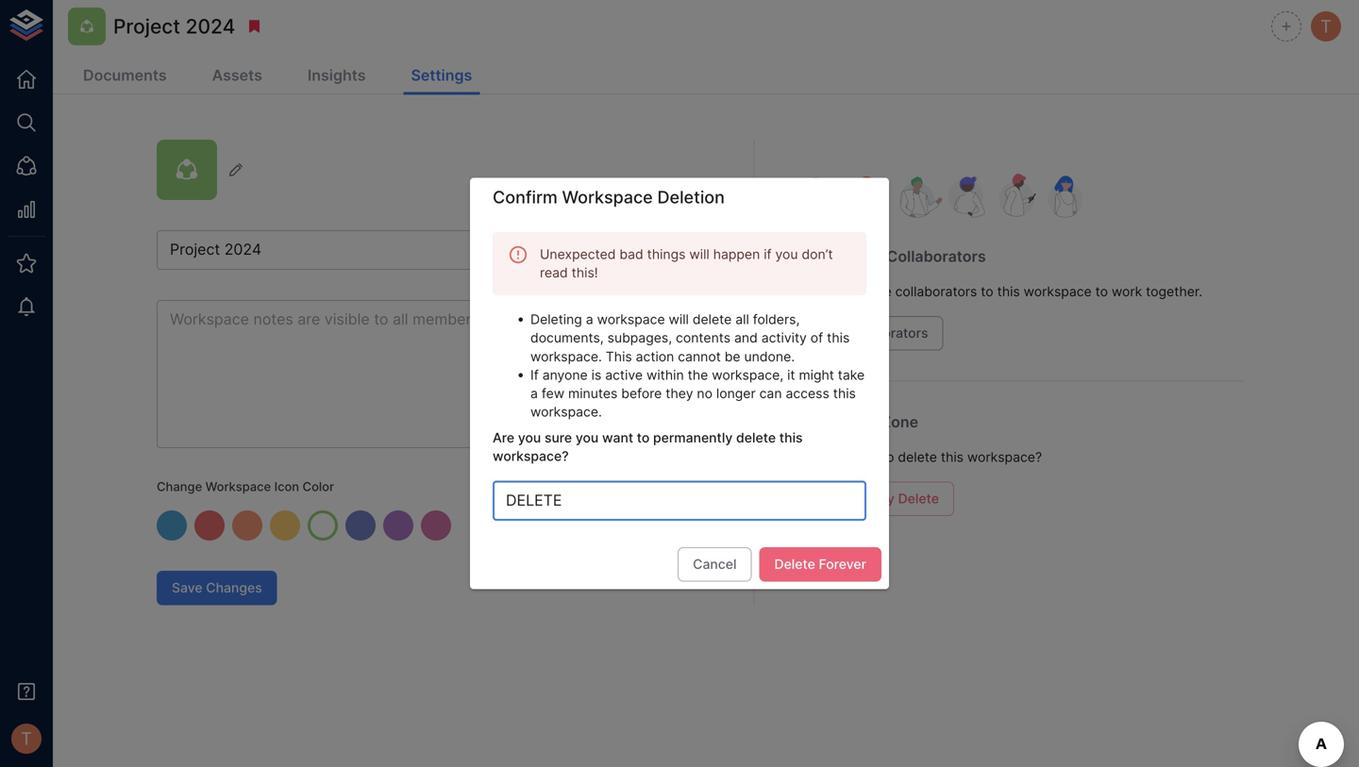 Task type: vqa. For each thing, say whether or not it's contained in the screenshot.
the bottom want
yes



Task type: describe. For each thing, give the bounding box(es) containing it.
add
[[800, 284, 825, 300]]

permanently delete button
[[800, 482, 954, 516]]

2024
[[186, 14, 235, 38]]

change
[[157, 480, 202, 494]]

this right of
[[827, 330, 850, 346]]

you right sure
[[576, 430, 599, 446]]

do
[[800, 449, 817, 465]]

bad
[[620, 246, 643, 262]]

change workspace icon color
[[157, 480, 334, 494]]

of
[[811, 330, 823, 346]]

2 workspace? from the left
[[967, 449, 1042, 465]]

collaborators for manage collaborators
[[887, 247, 986, 266]]

minutes
[[568, 386, 618, 402]]

forever
[[819, 556, 867, 572]]

insights
[[308, 66, 366, 84]]

delete inside button
[[774, 556, 815, 572]]

documents,
[[530, 330, 604, 346]]

manage
[[824, 247, 883, 266]]

zone
[[881, 413, 919, 431]]

will for happen
[[689, 246, 710, 262]]

anyone
[[542, 367, 588, 383]]

folders,
[[753, 312, 800, 328]]

before
[[621, 386, 662, 402]]

0 horizontal spatial a
[[530, 386, 538, 402]]

t for t button to the top
[[1321, 16, 1332, 37]]

or
[[829, 284, 842, 300]]

settings
[[411, 66, 472, 84]]

all
[[736, 312, 749, 328]]

assets
[[212, 66, 262, 84]]

color
[[303, 480, 334, 494]]

workspace,
[[712, 367, 784, 383]]

insights link
[[300, 59, 373, 95]]

cancel button
[[678, 547, 752, 582]]

delete forever button
[[759, 547, 882, 582]]

1 horizontal spatial a
[[586, 312, 593, 328]]

cancel
[[693, 556, 737, 572]]

subpages,
[[608, 330, 672, 346]]

danger
[[824, 413, 878, 431]]

deleting
[[530, 312, 582, 328]]

don't
[[802, 246, 833, 262]]

danger zone
[[824, 413, 919, 431]]

unexpected bad things will happen if you don't read this! alert
[[493, 232, 867, 296]]

few
[[542, 386, 565, 402]]

collaborators for edit collaborators
[[843, 325, 928, 341]]

access
[[786, 386, 829, 402]]

longer
[[716, 386, 756, 402]]

add or remove collaborators to this workspace to work together.
[[800, 284, 1203, 300]]

this down take
[[833, 386, 856, 402]]

permanently delete
[[815, 491, 939, 507]]

the
[[688, 367, 708, 383]]

edit collaborators
[[815, 325, 928, 341]]

changes
[[206, 580, 262, 596]]

are
[[493, 430, 515, 446]]

confirm
[[493, 187, 558, 208]]

things
[[647, 246, 686, 262]]

unexpected
[[540, 246, 616, 262]]

to inside are you sure you want to permanently delete this workspace?
[[637, 430, 650, 446]]

unexpected bad things will happen if you don't read this!
[[540, 246, 833, 281]]

Workspace notes are visible to all members and guests. text field
[[157, 300, 693, 448]]

workspace for deletion
[[562, 187, 653, 208]]

want inside are you sure you want to permanently delete this workspace?
[[602, 430, 633, 446]]

confirm workspace deletion
[[493, 187, 725, 208]]

permanently
[[653, 430, 733, 446]]

project
[[113, 14, 180, 38]]

documents link
[[76, 59, 174, 95]]

do you want to delete this workspace?
[[800, 449, 1042, 465]]

deleting a workspace will delete all folders, documents, subpages, contents and activity of this workspace. this action cannot be undone. if anyone is active within the workspace, it might take a few minutes before they no longer can access this workspace.
[[530, 312, 865, 420]]

you right are
[[518, 430, 541, 446]]

remove
[[845, 284, 892, 300]]

to left work at the top right of page
[[1096, 284, 1108, 300]]

sure
[[545, 430, 572, 446]]



Task type: locate. For each thing, give the bounding box(es) containing it.
delete for want
[[898, 449, 937, 465]]

save changes
[[172, 580, 262, 596]]

1 horizontal spatial workspace
[[1024, 284, 1092, 300]]

documents
[[83, 66, 167, 84]]

activity
[[761, 330, 807, 346]]

0 vertical spatial workspace.
[[530, 349, 602, 365]]

1 vertical spatial workspace
[[597, 312, 665, 328]]

1 workspace? from the left
[[493, 449, 569, 465]]

this up do
[[779, 430, 803, 446]]

0 vertical spatial a
[[586, 312, 593, 328]]

Type 'DELETE' to confirm text field
[[493, 481, 867, 521]]

active
[[605, 367, 643, 383]]

0 vertical spatial collaborators
[[887, 247, 986, 266]]

are you sure you want to permanently delete this workspace?
[[493, 430, 803, 465]]

project 2024
[[113, 14, 235, 38]]

will inside unexpected bad things will happen if you don't read this!
[[689, 246, 710, 262]]

delete inside button
[[898, 491, 939, 507]]

to right collaborators
[[981, 284, 994, 300]]

workspace? inside are you sure you want to permanently delete this workspace?
[[493, 449, 569, 465]]

1 horizontal spatial workspace
[[562, 187, 653, 208]]

will right things
[[689, 246, 710, 262]]

workspace.
[[530, 349, 602, 365], [530, 404, 602, 420]]

this inside are you sure you want to permanently delete this workspace?
[[779, 430, 803, 446]]

0 vertical spatial delete
[[898, 491, 939, 507]]

and
[[734, 330, 758, 346]]

0 vertical spatial workspace
[[1024, 284, 1092, 300]]

1 horizontal spatial delete
[[898, 491, 939, 507]]

0 horizontal spatial workspace
[[205, 480, 271, 494]]

if
[[530, 367, 539, 383]]

be
[[725, 349, 741, 365]]

together.
[[1146, 284, 1203, 300]]

0 vertical spatial t
[[1321, 16, 1332, 37]]

delete down do you want to delete this workspace? on the bottom right
[[898, 491, 939, 507]]

a
[[586, 312, 593, 328], [530, 386, 538, 402]]

workspace?
[[493, 449, 569, 465], [967, 449, 1042, 465]]

0 horizontal spatial delete
[[774, 556, 815, 572]]

2 vertical spatial delete
[[898, 449, 937, 465]]

will up contents
[[669, 312, 689, 328]]

t
[[1321, 16, 1332, 37], [21, 729, 32, 749]]

assets link
[[204, 59, 270, 95]]

collaborators down remove
[[843, 325, 928, 341]]

1 horizontal spatial want
[[847, 449, 878, 465]]

happen
[[713, 246, 760, 262]]

delete down can
[[736, 430, 776, 446]]

0 horizontal spatial t button
[[6, 718, 47, 760]]

1 horizontal spatial t
[[1321, 16, 1332, 37]]

will
[[689, 246, 710, 262], [669, 312, 689, 328]]

will inside deleting a workspace will delete all folders, documents, subpages, contents and activity of this workspace. this action cannot be undone. if anyone is active within the workspace, it might take a few minutes before they no longer can access this workspace.
[[669, 312, 689, 328]]

workspace
[[562, 187, 653, 208], [205, 480, 271, 494]]

can
[[759, 386, 782, 402]]

want down before
[[602, 430, 633, 446]]

collaborators
[[887, 247, 986, 266], [843, 325, 928, 341]]

1 vertical spatial t button
[[6, 718, 47, 760]]

1 horizontal spatial delete
[[736, 430, 776, 446]]

you
[[775, 246, 798, 262], [518, 430, 541, 446], [576, 430, 599, 446], [821, 449, 844, 465]]

delete for workspace
[[693, 312, 732, 328]]

it
[[787, 367, 795, 383]]

this
[[997, 284, 1020, 300], [827, 330, 850, 346], [833, 386, 856, 402], [779, 430, 803, 446], [941, 449, 964, 465]]

1 horizontal spatial t button
[[1308, 8, 1344, 44]]

1 workspace. from the top
[[530, 349, 602, 365]]

to down zone
[[882, 449, 894, 465]]

0 vertical spatial will
[[689, 246, 710, 262]]

cannot
[[678, 349, 721, 365]]

confirm workspace deletion dialog
[[470, 178, 889, 589]]

to
[[981, 284, 994, 300], [1096, 284, 1108, 300], [637, 430, 650, 446], [882, 449, 894, 465]]

1 vertical spatial delete
[[774, 556, 815, 572]]

t for the bottommost t button
[[21, 729, 32, 749]]

if
[[764, 246, 772, 262]]

2 horizontal spatial delete
[[898, 449, 937, 465]]

you right if
[[775, 246, 798, 262]]

edit collaborators button
[[800, 316, 943, 351]]

workspace
[[1024, 284, 1092, 300], [597, 312, 665, 328]]

this
[[606, 349, 632, 365]]

0 horizontal spatial workspace
[[597, 312, 665, 328]]

1 vertical spatial workspace
[[205, 480, 271, 494]]

t button
[[1308, 8, 1344, 44], [6, 718, 47, 760]]

work
[[1112, 284, 1142, 300]]

remove bookmark image
[[246, 18, 263, 35]]

workspace inside dialog
[[562, 187, 653, 208]]

delete left forever
[[774, 556, 815, 572]]

delete inside are you sure you want to permanently delete this workspace?
[[736, 430, 776, 446]]

permanently
[[815, 491, 895, 507]]

deletion
[[657, 187, 725, 208]]

want down danger zone
[[847, 449, 878, 465]]

0 horizontal spatial delete
[[693, 312, 732, 328]]

settings link
[[404, 59, 480, 95]]

1 horizontal spatial will
[[689, 246, 710, 262]]

workspace up subpages,
[[597, 312, 665, 328]]

1 vertical spatial collaborators
[[843, 325, 928, 341]]

1 horizontal spatial workspace?
[[967, 449, 1042, 465]]

Workspace Name text field
[[157, 230, 693, 270]]

workspace for icon
[[205, 480, 271, 494]]

contents
[[676, 330, 731, 346]]

will for delete
[[669, 312, 689, 328]]

collaborators
[[895, 284, 977, 300]]

0 horizontal spatial workspace?
[[493, 449, 569, 465]]

might
[[799, 367, 834, 383]]

1 vertical spatial t
[[21, 729, 32, 749]]

workspace left work at the top right of page
[[1024, 284, 1092, 300]]

manage collaborators
[[824, 247, 986, 266]]

delete up contents
[[693, 312, 732, 328]]

delete inside deleting a workspace will delete all folders, documents, subpages, contents and activity of this workspace. this action cannot be undone. if anyone is active within the workspace, it might take a few minutes before they no longer can access this workspace.
[[693, 312, 732, 328]]

take
[[838, 367, 865, 383]]

0 horizontal spatial will
[[669, 312, 689, 328]]

to down before
[[637, 430, 650, 446]]

undone.
[[744, 349, 795, 365]]

save
[[172, 580, 203, 596]]

0 vertical spatial workspace
[[562, 187, 653, 208]]

collaborators inside button
[[843, 325, 928, 341]]

icon
[[274, 480, 299, 494]]

1 vertical spatial delete
[[736, 430, 776, 446]]

action
[[636, 349, 674, 365]]

1 vertical spatial workspace.
[[530, 404, 602, 420]]

workspace inside deleting a workspace will delete all folders, documents, subpages, contents and activity of this workspace. this action cannot be undone. if anyone is active within the workspace, it might take a few minutes before they no longer can access this workspace.
[[597, 312, 665, 328]]

0 horizontal spatial want
[[602, 430, 633, 446]]

you right do
[[821, 449, 844, 465]]

0 vertical spatial delete
[[693, 312, 732, 328]]

2 workspace. from the top
[[530, 404, 602, 420]]

0 vertical spatial want
[[602, 430, 633, 446]]

save changes button
[[157, 571, 277, 606]]

this up permanently delete button
[[941, 449, 964, 465]]

1 vertical spatial want
[[847, 449, 878, 465]]

read
[[540, 265, 568, 281]]

delete down zone
[[898, 449, 937, 465]]

0 vertical spatial t button
[[1308, 8, 1344, 44]]

1 vertical spatial will
[[669, 312, 689, 328]]

collaborators up collaborators
[[887, 247, 986, 266]]

no
[[697, 386, 713, 402]]

edit
[[815, 325, 839, 341]]

delete forever
[[774, 556, 867, 572]]

workspace. down documents,
[[530, 349, 602, 365]]

this right collaborators
[[997, 284, 1020, 300]]

workspace left icon
[[205, 480, 271, 494]]

1 vertical spatial a
[[530, 386, 538, 402]]

workspace. down few
[[530, 404, 602, 420]]

within
[[647, 367, 684, 383]]

is
[[591, 367, 602, 383]]

delete
[[693, 312, 732, 328], [736, 430, 776, 446], [898, 449, 937, 465]]

this!
[[572, 265, 598, 281]]

a down if
[[530, 386, 538, 402]]

a up documents,
[[586, 312, 593, 328]]

they
[[666, 386, 693, 402]]

you inside unexpected bad things will happen if you don't read this!
[[775, 246, 798, 262]]

workspace up bad
[[562, 187, 653, 208]]

0 horizontal spatial t
[[21, 729, 32, 749]]

delete
[[898, 491, 939, 507], [774, 556, 815, 572]]



